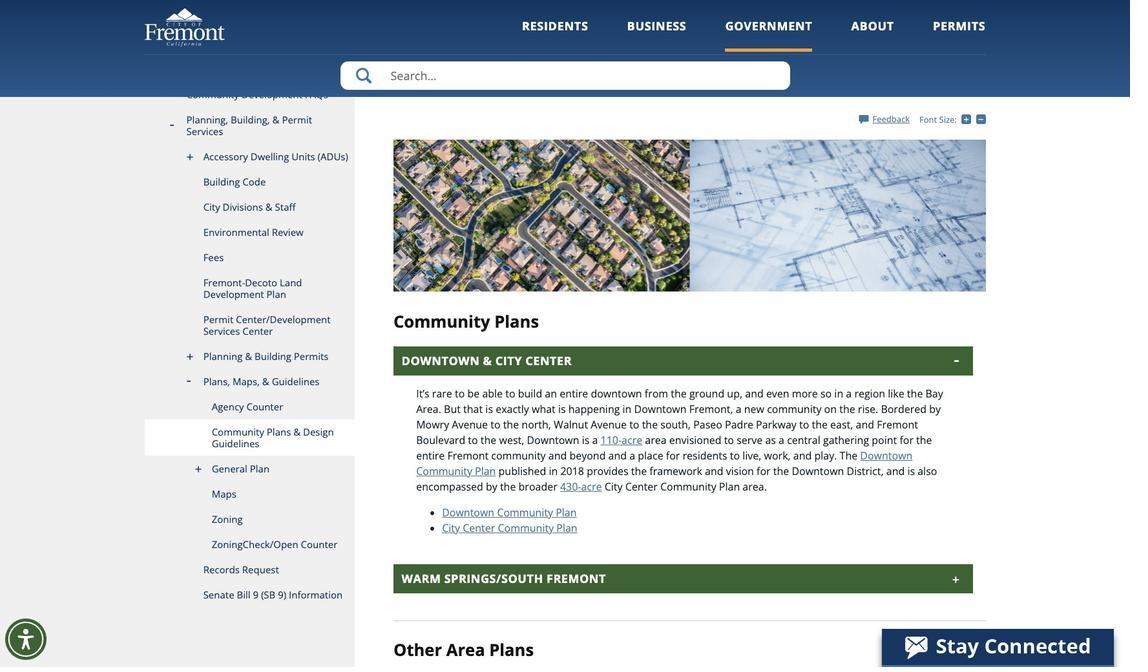 Task type: vqa. For each thing, say whether or not it's contained in the screenshot.
Billing Questions 510-494-4790 Email
no



Task type: describe. For each thing, give the bounding box(es) containing it.
senate bill 9 (sb 9) information link
[[144, 583, 355, 608]]

general plan link
[[144, 456, 355, 482]]

vision
[[727, 464, 754, 478]]

the down published on the bottom of page
[[500, 480, 516, 494]]

fees
[[203, 251, 224, 264]]

counter for zoningcheck/open counter
[[301, 538, 338, 551]]

downtown
[[591, 386, 642, 401]]

is down able
[[486, 402, 493, 416]]

it's rare to be able to build an entire downtown from the ground up, and even more so in a region like the bay area. but that is exactly what is happening in downtown fremont, a new community on the rise. bordered by mowry avenue to the north, walnut avenue to the south, paseo padre parkway to the east, and fremont boulevard to the west, downtown is a
[[416, 386, 944, 447]]

design inside the government » departments » community development » planning, building, & permit services » plans, maps, & guidelines community plans & design guidelines
[[654, 53, 741, 88]]

decoto
[[245, 276, 277, 289]]

the down work,
[[774, 464, 790, 478]]

community inside community plans & design guidelines
[[212, 425, 264, 438]]

fremont-decoto land development plan link
[[144, 270, 355, 307]]

zoningcheck/open counter
[[212, 538, 338, 551]]

to down that
[[468, 433, 478, 447]]

downtown inside downtown community plan city center community plan
[[442, 505, 495, 520]]

like
[[888, 386, 905, 401]]

center for acre
[[626, 480, 658, 494]]

the right 'from' on the right of page
[[671, 386, 687, 401]]

1 horizontal spatial government link
[[726, 18, 813, 51]]

in inside published in 2018 provides the framework and vision for the downtown district, and is also encompassed by the broader
[[549, 464, 558, 478]]

boulevard
[[416, 433, 466, 447]]

so
[[821, 386, 832, 401]]

area
[[447, 639, 485, 661]]

acre for 110-
[[622, 433, 643, 447]]

building, inside the government » departments » community development » planning, building, & permit services » plans, maps, & guidelines community plans & design guidelines
[[651, 42, 684, 53]]

to up 'central'
[[800, 417, 810, 432]]

other
[[394, 639, 442, 661]]

stay connected image
[[882, 629, 1113, 665]]

development inside the fremont-decoto land development plan
[[203, 288, 264, 301]]

2 avenue from the left
[[591, 417, 627, 432]]

110-acre
[[601, 433, 643, 447]]

east,
[[831, 417, 854, 432]]

records request
[[203, 563, 279, 576]]

center inside downtown community plan city center community plan
[[463, 521, 495, 535]]

permit center/development services center link
[[144, 307, 355, 344]]

(adus)
[[318, 150, 348, 163]]

planning, building, & permit services
[[187, 113, 312, 138]]

city left divisions on the top of page
[[203, 200, 220, 213]]

is up walnut
[[559, 402, 566, 416]]

to up exactly
[[506, 386, 516, 401]]

live,
[[743, 448, 762, 463]]

permit inside the government » departments » community development » planning, building, & permit services » plans, maps, & guidelines community plans & design guidelines
[[694, 42, 719, 53]]

9)
[[278, 588, 286, 601]]

community development faqs
[[187, 88, 328, 101]]

published in 2018 provides the framework and vision for the downtown district, and is also encompassed by the broader
[[416, 464, 938, 494]]

9
[[253, 588, 259, 601]]

to up 110-acre link
[[630, 417, 640, 432]]

zoning link
[[144, 507, 355, 532]]

by inside it's rare to be able to build an entire downtown from the ground up, and even more so in a region like the bay area. but that is exactly what is happening in downtown fremont, a new community on the rise. bordered by mowry avenue to the north, walnut avenue to the south, paseo padre parkway to the east, and fremont boulevard to the west, downtown is a
[[930, 402, 941, 416]]

1 vertical spatial permits
[[294, 350, 329, 363]]

as
[[766, 433, 776, 447]]

font size:
[[920, 114, 957, 125]]

government for government
[[726, 18, 813, 34]]

government for government » departments » community development » planning, building, & permit services » plans, maps, & guidelines community plans & design guidelines
[[394, 42, 442, 53]]

& up able
[[483, 353, 492, 368]]

area.
[[416, 402, 442, 416]]

serve
[[737, 433, 763, 447]]

downtown community plan city center community plan
[[442, 505, 578, 535]]

gathering
[[824, 433, 870, 447]]

0 horizontal spatial for
[[666, 448, 680, 463]]

records request link
[[144, 557, 355, 583]]

a left region
[[847, 386, 852, 401]]

building, inside the planning, building, & permit services
[[231, 113, 270, 126]]

dwelling
[[251, 150, 289, 163]]

plan inside the fremont-decoto land development plan
[[267, 288, 286, 301]]

walnut
[[554, 417, 588, 432]]

mowry
[[416, 417, 449, 432]]

community development faqs link
[[144, 82, 355, 107]]

play.
[[815, 448, 838, 463]]

on
[[825, 402, 837, 416]]

senate bill 9 (sb 9) information
[[203, 588, 343, 601]]

Search text field
[[340, 61, 790, 90]]

& down 'business'
[[686, 42, 692, 53]]

counter for agency counter
[[247, 400, 283, 413]]

a left 110-
[[592, 433, 598, 447]]

entire inside it's rare to be able to build an entire downtown from the ground up, and even more so in a region like the bay area. but that is exactly what is happening in downtown fremont, a new community on the rise. bordered by mowry avenue to the north, walnut avenue to the south, paseo padre parkway to the east, and fremont boulevard to the west, downtown is a
[[560, 386, 588, 401]]

residents
[[522, 18, 589, 34]]

able
[[483, 386, 503, 401]]

agency counter
[[212, 400, 283, 413]]

build
[[518, 386, 543, 401]]

that
[[464, 402, 483, 416]]

and up new
[[746, 386, 764, 401]]

maps link
[[144, 482, 355, 507]]

downtown down 'from' on the right of page
[[635, 402, 687, 416]]

development inside 'link'
[[242, 88, 302, 101]]

& inside community plans & design guidelines
[[294, 425, 301, 438]]

to up the vision
[[730, 448, 740, 463]]

departments
[[450, 42, 500, 53]]

430-acre city center community plan area.
[[560, 480, 767, 494]]

the left "west,"
[[481, 433, 497, 447]]

business link
[[628, 18, 687, 51]]

downtown inside downtown community plan
[[861, 448, 913, 463]]

2 horizontal spatial for
[[900, 433, 914, 447]]

1 vertical spatial planning, building, & permit services link
[[144, 107, 355, 144]]

city divisions & staff link
[[144, 195, 355, 220]]

permit center/development services center
[[203, 313, 331, 337]]

permit inside the planning, building, & permit services
[[282, 113, 312, 126]]

& inside plans, maps, & guidelines link
[[262, 375, 269, 388]]

community development link
[[508, 42, 606, 53]]

fremont-
[[203, 276, 245, 289]]

community inside it's rare to be able to build an entire downtown from the ground up, and even more so in a region like the bay area. but that is exactly what is happening in downtown fremont, a new community on the rise. bordered by mowry avenue to the north, walnut avenue to the south, paseo padre parkway to the east, and fremont boulevard to the west, downtown is a
[[767, 402, 822, 416]]

(sb
[[261, 588, 276, 601]]

accessory dwelling units (adus)
[[203, 150, 348, 163]]

2018
[[561, 464, 584, 478]]

- link
[[977, 113, 989, 125]]

community plans & design guidelines link
[[144, 420, 355, 456]]

and down 110-acre
[[609, 448, 627, 463]]

review
[[272, 226, 304, 239]]

district,
[[847, 464, 884, 478]]

bordered
[[881, 402, 927, 416]]

0 vertical spatial in
[[835, 386, 844, 401]]

the up area on the bottom right of the page
[[642, 417, 658, 432]]

downtown community plan
[[416, 448, 913, 478]]

430-acre link
[[560, 480, 602, 494]]

point
[[872, 433, 898, 447]]

+ link
[[962, 113, 977, 125]]

& inside planning & building permits link
[[245, 350, 252, 363]]

permits link
[[934, 18, 986, 51]]

what
[[532, 402, 556, 416]]

plans inside the government » departments » community development » planning, building, & permit services » plans, maps, & guidelines community plans & design guidelines
[[552, 53, 621, 88]]

it's
[[416, 386, 430, 401]]

to down padre
[[725, 433, 734, 447]]

departments link
[[450, 42, 500, 53]]

city center community plan link
[[442, 521, 578, 535]]

& inside the planning, building, & permit services
[[273, 113, 280, 126]]

business
[[628, 18, 687, 34]]

encompassed
[[416, 480, 483, 494]]

1 avenue from the left
[[452, 417, 488, 432]]

maps, inside the government » departments » community development » planning, building, & permit services » plans, maps, & guidelines community plans & design guidelines
[[785, 42, 808, 53]]

community inside downtown community plan
[[416, 464, 473, 478]]

community plans
[[394, 310, 539, 333]]

services inside permit center/development services center
[[203, 325, 240, 337]]

font
[[920, 114, 938, 125]]

community inside area envisioned to serve as a central gathering point for the entire fremont community and beyond and a place for residents to live, work, and play. the
[[492, 448, 546, 463]]

permit inside permit center/development services center
[[203, 313, 234, 326]]

maps, inside plans, maps, & guidelines link
[[233, 375, 260, 388]]

environmental review link
[[144, 220, 355, 245]]

request
[[242, 563, 279, 576]]

a left place on the right
[[630, 448, 636, 463]]

feedback
[[873, 113, 910, 125]]



Task type: locate. For each thing, give the bounding box(es) containing it.
2 horizontal spatial in
[[835, 386, 844, 401]]

is up beyond
[[582, 433, 590, 447]]

for inside published in 2018 provides the framework and vision for the downtown district, and is also encompassed by the broader
[[757, 464, 771, 478]]

a up padre
[[736, 402, 742, 416]]

zoningcheck/open
[[212, 538, 298, 551]]

1 vertical spatial plans,
[[203, 375, 230, 388]]

downtown community plan link
[[416, 448, 913, 478], [442, 505, 577, 520]]

acre down provides
[[582, 480, 602, 494]]

2 vertical spatial in
[[549, 464, 558, 478]]

development up search text field
[[554, 42, 606, 53]]

1 vertical spatial building,
[[231, 113, 270, 126]]

the up east,
[[840, 402, 856, 416]]

plan area.
[[719, 480, 767, 494]]

guidelines inside community plans & design guidelines
[[212, 437, 260, 450]]

1 vertical spatial government
[[394, 42, 442, 53]]

planning, down 'business'
[[614, 42, 649, 53]]

for down live,
[[757, 464, 771, 478]]

building down accessory
[[203, 175, 240, 188]]

1 horizontal spatial avenue
[[591, 417, 627, 432]]

0 vertical spatial permit
[[694, 42, 719, 53]]

but
[[444, 402, 461, 416]]

planning, inside the government » departments » community development » planning, building, & permit services » plans, maps, & guidelines community plans & design guidelines
[[614, 42, 649, 53]]

1 horizontal spatial acre
[[622, 433, 643, 447]]

plans,
[[761, 42, 783, 53], [203, 375, 230, 388]]

1 horizontal spatial permit
[[282, 113, 312, 126]]

downtown up the rare
[[402, 353, 480, 368]]

0 horizontal spatial plans, maps, & guidelines link
[[144, 369, 355, 394]]

permit down faqs
[[282, 113, 312, 126]]

and up 2018
[[549, 448, 567, 463]]

city down provides
[[605, 480, 623, 494]]

1 horizontal spatial building
[[255, 350, 291, 363]]

0 horizontal spatial design
[[303, 425, 334, 438]]

0 horizontal spatial entire
[[416, 448, 445, 463]]

& left about link
[[810, 42, 816, 53]]

is left also
[[908, 464, 916, 478]]

acre
[[622, 433, 643, 447], [582, 480, 602, 494]]

tab list
[[394, 346, 973, 593]]

counter inside agency counter 'link'
[[247, 400, 283, 413]]

government inside the government » departments » community development » planning, building, & permit services » plans, maps, & guidelines community plans & design guidelines
[[394, 42, 442, 53]]

1 horizontal spatial counter
[[301, 538, 338, 551]]

plans up downtown & city center
[[495, 310, 539, 333]]

acre for 430-
[[582, 480, 602, 494]]

1 horizontal spatial design
[[654, 53, 741, 88]]

community up published on the bottom of page
[[492, 448, 546, 463]]

planning
[[203, 350, 243, 363]]

0 vertical spatial plans, maps, & guidelines link
[[761, 42, 858, 53]]

bill
[[237, 588, 251, 601]]

0 horizontal spatial government link
[[394, 42, 442, 53]]

building up plans, maps, & guidelines at the left of page
[[255, 350, 291, 363]]

& down planning & building permits
[[262, 375, 269, 388]]

region
[[855, 386, 886, 401]]

0 vertical spatial by
[[930, 402, 941, 416]]

2 » from the left
[[502, 42, 506, 53]]

city
[[203, 200, 220, 213], [496, 353, 522, 368], [605, 480, 623, 494], [442, 521, 460, 535]]

0 horizontal spatial building
[[203, 175, 240, 188]]

center down place on the right
[[626, 480, 658, 494]]

about link
[[852, 18, 895, 51]]

broader
[[519, 480, 558, 494]]

rise.
[[858, 402, 879, 416]]

the
[[840, 448, 858, 463]]

0 horizontal spatial community
[[492, 448, 546, 463]]

plans right area
[[490, 639, 534, 661]]

1 vertical spatial plans, maps, & guidelines link
[[144, 369, 355, 394]]

city up able
[[496, 353, 522, 368]]

0 horizontal spatial avenue
[[452, 417, 488, 432]]

plans, inside the government » departments » community development » planning, building, & permit services » plans, maps, & guidelines community plans & design guidelines
[[761, 42, 783, 53]]

plans, maps, & guidelines link
[[761, 42, 858, 53], [144, 369, 355, 394]]

zoningcheck/open counter link
[[144, 532, 355, 557]]

downtown down play.
[[792, 464, 845, 478]]

zoning
[[212, 513, 243, 526]]

and down rise.
[[856, 417, 875, 432]]

for
[[900, 433, 914, 447], [666, 448, 680, 463], [757, 464, 771, 478]]

building, down 'business'
[[651, 42, 684, 53]]

size:
[[940, 114, 957, 125]]

the down the on
[[812, 417, 828, 432]]

planning, building, & permit services link down 'business'
[[614, 42, 752, 53]]

planning, building, & permit services link down community development faqs
[[144, 107, 355, 144]]

0 horizontal spatial government
[[394, 42, 442, 53]]

in down downtown
[[623, 402, 632, 416]]

1 horizontal spatial maps,
[[785, 42, 808, 53]]

& inside the city divisions & staff link
[[266, 200, 273, 213]]

0 vertical spatial entire
[[560, 386, 588, 401]]

0 horizontal spatial planning, building, & permit services link
[[144, 107, 355, 144]]

& down agency counter 'link'
[[294, 425, 301, 438]]

2 vertical spatial for
[[757, 464, 771, 478]]

development up the planning, building, & permit services
[[242, 88, 302, 101]]

bay
[[926, 386, 944, 401]]

center for center/development
[[243, 325, 273, 337]]

0 vertical spatial maps,
[[785, 42, 808, 53]]

north,
[[522, 417, 551, 432]]

new
[[745, 402, 765, 416]]

work,
[[765, 448, 791, 463]]

environmental
[[203, 226, 269, 239]]

entire down 'boulevard'
[[416, 448, 445, 463]]

also
[[918, 464, 938, 478]]

plans down residents link
[[552, 53, 621, 88]]

area envisioned to serve as a central gathering point for the entire fremont community and beyond and a place for residents to live, work, and play. the
[[416, 433, 933, 463]]

general
[[212, 462, 248, 475]]

center down encompassed
[[463, 521, 495, 535]]

0 vertical spatial planning,
[[614, 42, 649, 53]]

a
[[847, 386, 852, 401], [736, 402, 742, 416], [592, 433, 598, 447], [779, 433, 785, 447], [630, 448, 636, 463]]

central
[[788, 433, 821, 447]]

from
[[645, 386, 669, 401]]

1 vertical spatial planning,
[[187, 113, 228, 126]]

permit
[[694, 42, 719, 53], [282, 113, 312, 126], [203, 313, 234, 326]]

0 horizontal spatial fremont
[[448, 448, 489, 463]]

the down place on the right
[[631, 464, 647, 478]]

by inside published in 2018 provides the framework and vision for the downtown district, and is also encompassed by the broader
[[486, 480, 498, 494]]

planning,
[[614, 42, 649, 53], [187, 113, 228, 126]]

fremont inside it's rare to be able to build an entire downtown from the ground up, and even more so in a region like the bay area. but that is exactly what is happening in downtown fremont, a new community on the rise. bordered by mowry avenue to the north, walnut avenue to the south, paseo padre parkway to the east, and fremont boulevard to the west, downtown is a
[[877, 417, 919, 432]]

2 vertical spatial permit
[[203, 313, 234, 326]]

1 » from the left
[[444, 42, 448, 53]]

& down business link
[[628, 53, 647, 88]]

0 vertical spatial development
[[554, 42, 606, 53]]

the up also
[[917, 433, 933, 447]]

the up "west,"
[[503, 417, 519, 432]]

to
[[455, 386, 465, 401], [506, 386, 516, 401], [491, 417, 501, 432], [630, 417, 640, 432], [800, 417, 810, 432], [468, 433, 478, 447], [725, 433, 734, 447], [730, 448, 740, 463]]

0 vertical spatial design
[[654, 53, 741, 88]]

is inside published in 2018 provides the framework and vision for the downtown district, and is also encompassed by the broader
[[908, 464, 916, 478]]

0 horizontal spatial counter
[[247, 400, 283, 413]]

center inside permit center/development services center
[[243, 325, 273, 337]]

beyond
[[570, 448, 606, 463]]

1 horizontal spatial for
[[757, 464, 771, 478]]

»
[[444, 42, 448, 53], [502, 42, 506, 53], [608, 42, 612, 53], [755, 42, 759, 53]]

west,
[[499, 433, 525, 447]]

general plan
[[212, 462, 270, 475]]

0 vertical spatial for
[[900, 433, 914, 447]]

1 horizontal spatial government
[[726, 18, 813, 34]]

& down community development faqs
[[273, 113, 280, 126]]

fremont,
[[690, 402, 734, 416]]

faqs
[[305, 88, 328, 101]]

fremont-decoto land development plan
[[203, 276, 302, 301]]

even
[[767, 386, 790, 401]]

published
[[499, 464, 546, 478]]

senate
[[203, 588, 234, 601]]

3 » from the left
[[608, 42, 612, 53]]

& right 'planning'
[[245, 350, 252, 363]]

1 vertical spatial fremont
[[448, 448, 489, 463]]

0 vertical spatial services
[[722, 42, 752, 53]]

acre left area on the bottom right of the page
[[622, 433, 643, 447]]

happening
[[569, 402, 620, 416]]

1 vertical spatial entire
[[416, 448, 445, 463]]

in right so
[[835, 386, 844, 401]]

ground
[[690, 386, 725, 401]]

city down encompassed
[[442, 521, 460, 535]]

0 horizontal spatial planning,
[[187, 113, 228, 126]]

records
[[203, 563, 240, 576]]

permit right business link
[[694, 42, 719, 53]]

430-
[[560, 480, 582, 494]]

center up an
[[526, 353, 572, 368]]

counter down plans, maps, & guidelines at the left of page
[[247, 400, 283, 413]]

0 vertical spatial planning, building, & permit services link
[[614, 42, 752, 53]]

fremont
[[877, 417, 919, 432], [448, 448, 489, 463], [547, 571, 606, 586]]

1 vertical spatial design
[[303, 425, 334, 438]]

avenue down that
[[452, 417, 488, 432]]

0 horizontal spatial plans,
[[203, 375, 230, 388]]

avenue up 110-
[[591, 417, 627, 432]]

warm springs/south fremont
[[402, 571, 606, 586]]

0 vertical spatial acre
[[622, 433, 643, 447]]

1 vertical spatial development
[[242, 88, 302, 101]]

1 vertical spatial downtown community plan link
[[442, 505, 577, 520]]

a right as
[[779, 433, 785, 447]]

0 horizontal spatial acre
[[582, 480, 602, 494]]

1 vertical spatial counter
[[301, 538, 338, 551]]

permits
[[934, 18, 986, 34], [294, 350, 329, 363]]

by up downtown community plan city center community plan
[[486, 480, 498, 494]]

1 horizontal spatial planning, building, & permit services link
[[614, 42, 752, 53]]

2 vertical spatial services
[[203, 325, 240, 337]]

and
[[746, 386, 764, 401], [856, 417, 875, 432], [549, 448, 567, 463], [609, 448, 627, 463], [794, 448, 812, 463], [705, 464, 724, 478], [887, 464, 905, 478]]

1 horizontal spatial in
[[623, 402, 632, 416]]

services inside the planning, building, & permit services
[[187, 125, 223, 138]]

0 vertical spatial building
[[203, 175, 240, 188]]

0 vertical spatial fremont
[[877, 417, 919, 432]]

0 horizontal spatial in
[[549, 464, 558, 478]]

springs/south
[[445, 571, 544, 586]]

0 vertical spatial counter
[[247, 400, 283, 413]]

plans
[[552, 53, 621, 88], [495, 310, 539, 333], [267, 425, 291, 438], [490, 639, 534, 661]]

0 horizontal spatial permits
[[294, 350, 329, 363]]

0 vertical spatial downtown community plan link
[[416, 448, 913, 478]]

counter inside zoningcheck/open counter link
[[301, 538, 338, 551]]

divisions
[[223, 200, 263, 213]]

development inside the government » departments » community development » planning, building, & permit services » plans, maps, & guidelines community plans & design guidelines
[[554, 42, 606, 53]]

font size: link
[[920, 114, 957, 125]]

0 vertical spatial community
[[767, 402, 822, 416]]

permit up 'planning'
[[203, 313, 234, 326]]

staff
[[275, 200, 296, 213]]

city divisions & staff
[[203, 200, 296, 213]]

to left the be
[[455, 386, 465, 401]]

avenue
[[452, 417, 488, 432], [591, 417, 627, 432]]

the inside area envisioned to serve as a central gathering point for the entire fremont community and beyond and a place for residents to live, work, and play. the
[[917, 433, 933, 447]]

community down more
[[767, 402, 822, 416]]

plans inside community plans & design guidelines
[[267, 425, 291, 438]]

center up planning & building permits
[[243, 325, 273, 337]]

more
[[793, 386, 818, 401]]

design inside community plans & design guidelines
[[303, 425, 334, 438]]

by down bay
[[930, 402, 941, 416]]

0 horizontal spatial building,
[[231, 113, 270, 126]]

other area plans
[[394, 639, 534, 661]]

plan
[[267, 288, 286, 301], [250, 462, 270, 475], [475, 464, 496, 478], [556, 505, 577, 520], [557, 521, 578, 535]]

plan inside downtown community plan
[[475, 464, 496, 478]]

the right like
[[908, 386, 923, 401]]

in
[[835, 386, 844, 401], [623, 402, 632, 416], [549, 464, 558, 478]]

0 vertical spatial building,
[[651, 42, 684, 53]]

services inside the government » departments » community development » planning, building, & permit services » plans, maps, & guidelines community plans & design guidelines
[[722, 42, 752, 53]]

fremont inside area envisioned to serve as a central gathering point for the entire fremont community and beyond and a place for residents to live, work, and play. the
[[448, 448, 489, 463]]

and right district,
[[887, 464, 905, 478]]

for right point
[[900, 433, 914, 447]]

1 vertical spatial maps,
[[233, 375, 260, 388]]

1 vertical spatial community
[[492, 448, 546, 463]]

downtown inside published in 2018 provides the framework and vision for the downtown district, and is also encompassed by the broader
[[792, 464, 845, 478]]

community plans and design guidelines banner image
[[394, 140, 986, 292]]

2 vertical spatial fremont
[[547, 571, 606, 586]]

1 horizontal spatial building,
[[651, 42, 684, 53]]

0 horizontal spatial maps,
[[233, 375, 260, 388]]

center for &
[[526, 353, 572, 368]]

city inside downtown community plan city center community plan
[[442, 521, 460, 535]]

0 horizontal spatial by
[[486, 480, 498, 494]]

tab list containing downtown & city center
[[394, 346, 973, 593]]

building, down the community development faqs 'link'
[[231, 113, 270, 126]]

4 » from the left
[[755, 42, 759, 53]]

government link
[[726, 18, 813, 51], [394, 42, 442, 53]]

0 vertical spatial permits
[[934, 18, 986, 34]]

planning, up accessory
[[187, 113, 228, 126]]

1 vertical spatial acre
[[582, 480, 602, 494]]

counter up information
[[301, 538, 338, 551]]

1 horizontal spatial community
[[767, 402, 822, 416]]

building code
[[203, 175, 266, 188]]

by
[[930, 402, 941, 416], [486, 480, 498, 494]]

development up permit center/development services center link at left
[[203, 288, 264, 301]]

1 vertical spatial building
[[255, 350, 291, 363]]

land
[[280, 276, 302, 289]]

1 vertical spatial permit
[[282, 113, 312, 126]]

1 horizontal spatial by
[[930, 402, 941, 416]]

0 vertical spatial government
[[726, 18, 813, 34]]

110-
[[601, 433, 622, 447]]

+
[[972, 113, 977, 125]]

downtown down encompassed
[[442, 505, 495, 520]]

community
[[767, 402, 822, 416], [492, 448, 546, 463]]

1 horizontal spatial plans,
[[761, 42, 783, 53]]

1 vertical spatial for
[[666, 448, 680, 463]]

government » departments » community development » planning, building, & permit services » plans, maps, & guidelines community plans & design guidelines
[[394, 42, 884, 88]]

2 horizontal spatial permit
[[694, 42, 719, 53]]

code
[[243, 175, 266, 188]]

1 horizontal spatial plans, maps, & guidelines link
[[761, 42, 858, 53]]

2 vertical spatial development
[[203, 288, 264, 301]]

downtown down point
[[861, 448, 913, 463]]

1 vertical spatial by
[[486, 480, 498, 494]]

planning, inside the planning, building, & permit services
[[187, 113, 228, 126]]

in left 2018
[[549, 464, 558, 478]]

1 horizontal spatial permits
[[934, 18, 986, 34]]

0 vertical spatial plans,
[[761, 42, 783, 53]]

entire right an
[[560, 386, 588, 401]]

government
[[726, 18, 813, 34], [394, 42, 442, 53]]

to up "west,"
[[491, 417, 501, 432]]

fees link
[[144, 245, 355, 270]]

2 horizontal spatial fremont
[[877, 417, 919, 432]]

0 horizontal spatial permit
[[203, 313, 234, 326]]

warm
[[402, 571, 441, 586]]

1 horizontal spatial planning,
[[614, 42, 649, 53]]

place
[[638, 448, 664, 463]]

provides
[[587, 464, 629, 478]]

& left staff at the top left of the page
[[266, 200, 273, 213]]

1 horizontal spatial fremont
[[547, 571, 606, 586]]

1 vertical spatial in
[[623, 402, 632, 416]]

and down 'central'
[[794, 448, 812, 463]]

downtown down north,
[[527, 433, 580, 447]]

entire inside area envisioned to serve as a central gathering point for the entire fremont community and beyond and a place for residents to live, work, and play. the
[[416, 448, 445, 463]]

1 horizontal spatial entire
[[560, 386, 588, 401]]

for up framework
[[666, 448, 680, 463]]

1 vertical spatial services
[[187, 125, 223, 138]]

maps
[[212, 487, 237, 500]]

plans down agency counter 'link'
[[267, 425, 291, 438]]

and down residents
[[705, 464, 724, 478]]



